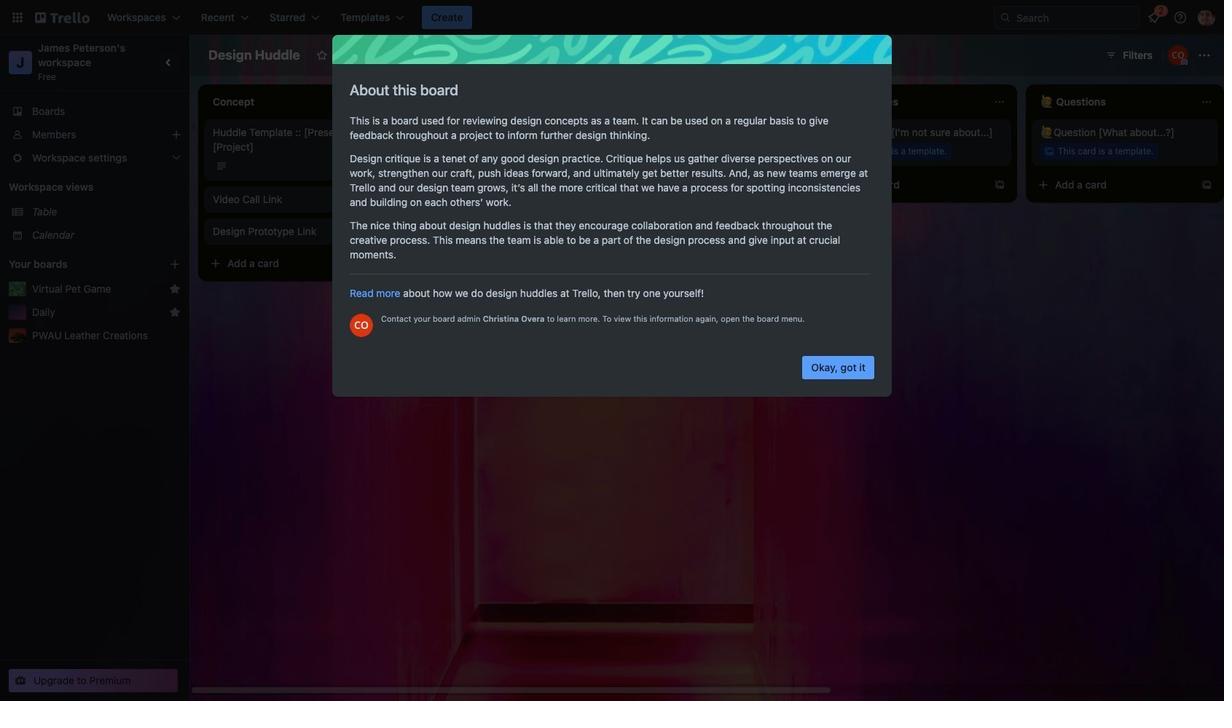 Task type: vqa. For each thing, say whether or not it's contained in the screenshot.
Create from template… icon associated with Done
no



Task type: describe. For each thing, give the bounding box(es) containing it.
star or unstar board image
[[316, 50, 328, 61]]

Board name text field
[[201, 44, 307, 67]]

1 vertical spatial christina overa (christinaovera) image
[[574, 233, 592, 251]]

1 starred icon image from the top
[[169, 283, 181, 295]]

2 starred icon image from the top
[[169, 307, 181, 318]]

1 create from template… image from the left
[[787, 179, 799, 191]]

1 horizontal spatial create from template… image
[[994, 179, 1006, 191]]

2 notifications image
[[1145, 9, 1163, 26]]

your boards with 3 items element
[[9, 256, 147, 273]]

0 horizontal spatial create from template… image
[[373, 258, 385, 270]]

open information menu image
[[1173, 10, 1188, 25]]

Search field
[[1011, 7, 1139, 28]]



Task type: locate. For each thing, give the bounding box(es) containing it.
create from template… image
[[994, 179, 1006, 191], [373, 258, 385, 270]]

christina overa (christinaovera) image
[[350, 314, 373, 337]]

christina overa (christinaovera) image
[[1168, 45, 1188, 66], [574, 233, 592, 251]]

1 vertical spatial create from template… image
[[373, 258, 385, 270]]

0 vertical spatial create from template… image
[[994, 179, 1006, 191]]

0 vertical spatial christina overa (christinaovera) image
[[1168, 45, 1188, 66]]

0 horizontal spatial christina overa (christinaovera) image
[[574, 233, 592, 251]]

1 vertical spatial starred icon image
[[169, 307, 181, 318]]

starred icon image
[[169, 283, 181, 295], [169, 307, 181, 318]]

customize views image
[[531, 48, 545, 63]]

james peterson (jamespeterson93) image
[[1198, 9, 1215, 26]]

add board image
[[169, 259, 181, 270]]

2 create from template… image from the left
[[1201, 179, 1213, 191]]

0 vertical spatial starred icon image
[[169, 283, 181, 295]]

0 horizontal spatial create from template… image
[[787, 179, 799, 191]]

1 horizontal spatial christina overa (christinaovera) image
[[1168, 45, 1188, 66]]

create from template… image
[[787, 179, 799, 191], [1201, 179, 1213, 191]]

search image
[[1000, 12, 1011, 23]]

primary element
[[0, 0, 1224, 35]]

show menu image
[[1197, 48, 1212, 63]]

1 horizontal spatial create from template… image
[[1201, 179, 1213, 191]]



